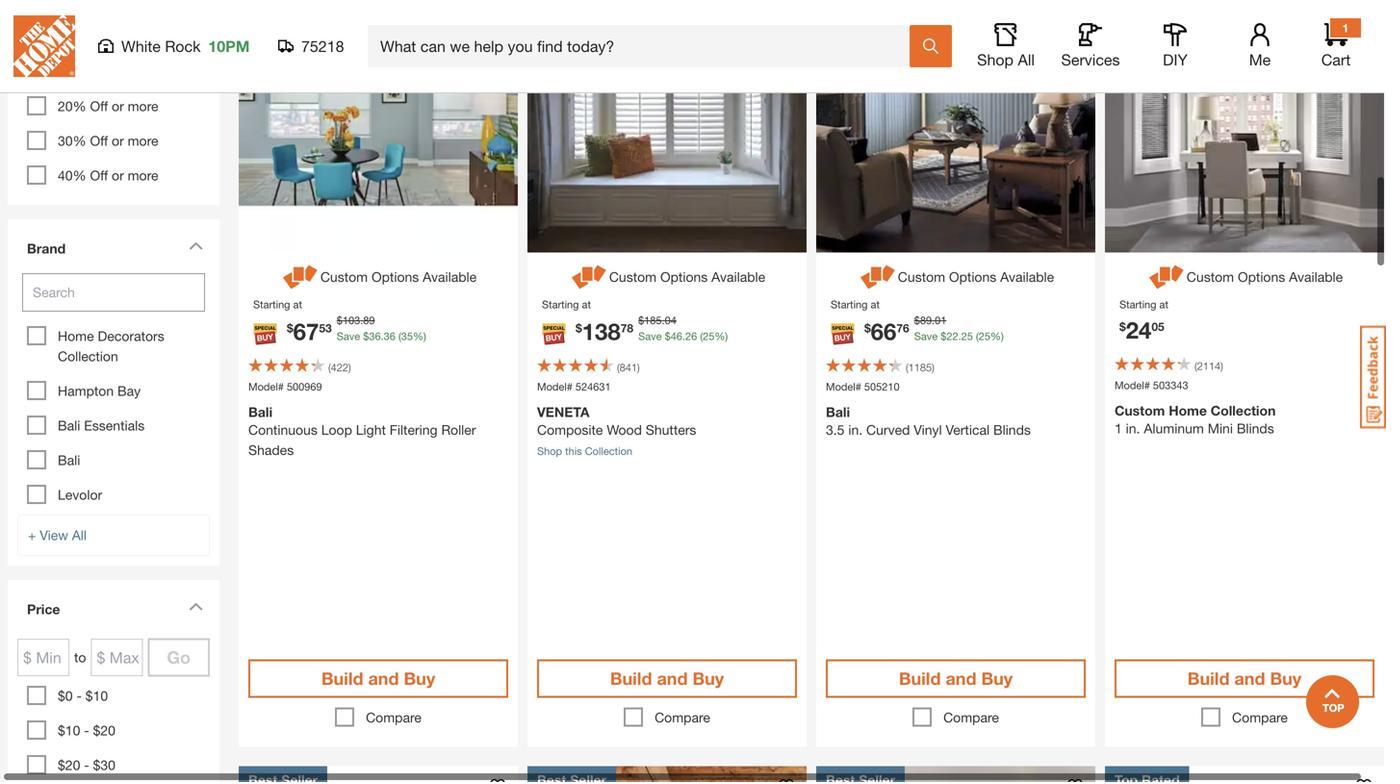 Task type: locate. For each thing, give the bounding box(es) containing it.
0 horizontal spatial save
[[337, 330, 360, 343]]

- right "$0" at the left of the page
[[77, 689, 82, 704]]

starting at for 67
[[253, 299, 302, 311]]

more for 30% off or more
[[128, 133, 158, 149]]

or up 30% off or more
[[112, 98, 124, 114]]

this
[[565, 445, 582, 458]]

at up 05
[[1160, 299, 1169, 311]]

2 25 from the left
[[962, 330, 974, 343]]

2 buy from the left
[[693, 669, 724, 690]]

$10 - $20 link
[[58, 723, 116, 739]]

build
[[321, 669, 364, 690], [610, 669, 652, 690], [899, 669, 941, 690], [1188, 669, 1230, 690]]

bali
[[248, 404, 273, 420], [826, 404, 850, 420], [58, 418, 80, 434], [58, 453, 80, 469]]

$10 right "$0" at the left of the page
[[86, 689, 108, 704]]

all right view
[[72, 528, 87, 544]]

0 horizontal spatial 25
[[703, 330, 715, 343]]

25 inside $ 185 . 04 save $ 46 . 26 ( 25 %)
[[703, 330, 715, 343]]

+ view all link
[[17, 515, 210, 557]]

0 horizontal spatial home
[[58, 328, 94, 344]]

off for 30%
[[90, 133, 108, 149]]

( 422 )
[[328, 362, 351, 374]]

- up $20 - $30 link
[[84, 723, 89, 739]]

more for 20% off or more
[[128, 98, 158, 114]]

blinds inside bali 3.5 in. curved vinyl vertical blinds
[[994, 422, 1031, 438]]

1 at from the left
[[293, 299, 302, 311]]

53
[[319, 322, 332, 335]]

26
[[686, 330, 697, 343]]

0 vertical spatial all
[[1018, 51, 1035, 69]]

custom options available for 138
[[609, 269, 766, 285]]

model# left 505210
[[826, 381, 862, 393]]

build and buy up "layered shades" image
[[610, 669, 724, 690]]

- left $30
[[84, 758, 89, 774]]

0 vertical spatial shop
[[978, 51, 1014, 69]]

brand
[[27, 241, 66, 257]]

1 horizontal spatial collection
[[585, 445, 633, 458]]

more up 40% off or more link
[[128, 133, 158, 149]]

1 horizontal spatial $20
[[93, 723, 116, 739]]

22
[[947, 330, 959, 343]]

starting for 66
[[831, 299, 868, 311]]

3 save from the left
[[915, 330, 938, 343]]

bali up continuous
[[248, 404, 273, 420]]

0 horizontal spatial %)
[[413, 330, 427, 343]]

0 horizontal spatial in.
[[849, 422, 863, 438]]

0 vertical spatial home
[[58, 328, 94, 344]]

2 horizontal spatial 25
[[979, 330, 991, 343]]

2 build and buy link from the left
[[537, 660, 797, 699]]

save inside $ 89 . 01 save $ 22 . 25 ( 25 %)
[[915, 330, 938, 343]]

1 more options icon image from the left
[[280, 262, 321, 292]]

$20 left $30
[[58, 758, 80, 774]]

0 horizontal spatial 89
[[363, 314, 375, 327]]

build and buy up classic roman shades image
[[321, 669, 435, 690]]

4 more options icon image from the left
[[1147, 262, 1187, 292]]

1 available from the left
[[423, 269, 477, 285]]

build and buy link
[[248, 660, 508, 699], [537, 660, 797, 699], [826, 660, 1086, 699], [1115, 660, 1375, 699]]

custom inside "custom home collection 1 in. aluminum mini blinds"
[[1115, 403, 1166, 419]]

composite wood shutters image
[[528, 0, 807, 253]]

2 build and buy from the left
[[610, 669, 724, 690]]

20% off or more
[[58, 98, 158, 114]]

build and buy up blackout cellular shades image
[[1188, 669, 1302, 690]]

0 horizontal spatial all
[[72, 528, 87, 544]]

custom down 'model# 503343' at the right
[[1115, 403, 1166, 419]]

What can we help you find today? search field
[[380, 26, 909, 66]]

89 left 01 at the right of page
[[921, 314, 932, 327]]

1 build and buy from the left
[[321, 669, 435, 690]]

home left the 'decorators' on the left of the page
[[58, 328, 94, 344]]

0 horizontal spatial shop
[[537, 445, 563, 458]]

white
[[121, 37, 161, 55]]

starting up 24
[[1120, 299, 1157, 311]]

options for 66
[[950, 269, 997, 285]]

buy for 138
[[693, 669, 724, 690]]

more options icon image
[[280, 262, 321, 292], [569, 262, 609, 292], [858, 262, 898, 292], [1147, 262, 1187, 292]]

home up aluminum
[[1169, 403, 1208, 419]]

more options icon image up the 67
[[280, 262, 321, 292]]

filtering
[[390, 422, 438, 438]]

4 build from the left
[[1188, 669, 1230, 690]]

caret icon image inside "brand" link
[[189, 242, 203, 250]]

1 options from the left
[[372, 269, 419, 285]]

blinds right mini on the bottom right of page
[[1237, 421, 1275, 437]]

model# for 67
[[248, 381, 284, 393]]

3 build and buy link from the left
[[826, 660, 1086, 699]]

2 89 from the left
[[921, 314, 932, 327]]

starting inside 'starting at $ 24 05'
[[1120, 299, 1157, 311]]

caret icon image inside price link
[[189, 603, 203, 612]]

collection up hampton
[[58, 349, 118, 365]]

me
[[1250, 51, 1271, 69]]

89
[[363, 314, 375, 327], [921, 314, 932, 327]]

3 available from the left
[[1001, 269, 1055, 285]]

2 and from the left
[[657, 669, 688, 690]]

shop left services
[[978, 51, 1014, 69]]

1 horizontal spatial save
[[639, 330, 662, 343]]

1 horizontal spatial 1
[[1343, 21, 1350, 35]]

2 horizontal spatial %)
[[991, 330, 1004, 343]]

$ down 01 at the right of page
[[941, 330, 947, 343]]

build and buy for 66
[[899, 669, 1013, 690]]

off right 10%
[[90, 64, 108, 79]]

1 36 from the left
[[369, 330, 381, 343]]

3 at from the left
[[871, 299, 880, 311]]

starting at for 66
[[831, 299, 880, 311]]

custom up 103
[[321, 269, 368, 285]]

2 starting from the left
[[542, 299, 579, 311]]

starting at up the 66
[[831, 299, 880, 311]]

1 more from the top
[[128, 64, 158, 79]]

model# 524631
[[537, 381, 611, 393]]

2 more options icon image from the left
[[569, 262, 609, 292]]

$0 - $10 link
[[58, 689, 108, 704]]

3 compare from the left
[[944, 710, 1000, 726]]

model# up 'veneta'
[[537, 381, 573, 393]]

04
[[665, 314, 677, 327]]

price link
[[17, 590, 210, 635]]

off right the 40% at top left
[[90, 168, 108, 183]]

bali for essentials
[[58, 418, 80, 434]]

1 starting at from the left
[[253, 299, 302, 311]]

10%
[[58, 64, 86, 79]]

starting at up '138'
[[542, 299, 591, 311]]

3 custom options available from the left
[[898, 269, 1055, 285]]

more down the 30% off or more link
[[128, 168, 158, 183]]

hampton bay link
[[58, 383, 141, 399]]

more for 40% off or more
[[128, 168, 158, 183]]

bali up the 3.5
[[826, 404, 850, 420]]

more options icon image for 138
[[569, 262, 609, 292]]

composite
[[537, 422, 603, 438]]

$ left 53
[[287, 322, 293, 335]]

75218
[[301, 37, 344, 55]]

%) inside $ 185 . 04 save $ 46 . 26 ( 25 %)
[[715, 330, 728, 343]]

0 horizontal spatial $20
[[58, 758, 80, 774]]

1 horizontal spatial 89
[[921, 314, 932, 327]]

1 buy from the left
[[404, 669, 435, 690]]

25 for 66
[[979, 330, 991, 343]]

shop left 'this'
[[537, 445, 563, 458]]

feedback link image
[[1361, 326, 1387, 430]]

classic roman shades image
[[239, 767, 518, 783]]

off inside the saving by percentage off
[[104, 24, 124, 40]]

bay
[[117, 383, 141, 399]]

compare up classic roman shades image
[[366, 710, 422, 726]]

price-range-lowerBound telephone field
[[17, 639, 69, 677]]

more options icon image for 67
[[280, 262, 321, 292]]

blinds right vertical
[[994, 422, 1031, 438]]

- for $0
[[77, 689, 82, 704]]

%) inside $ 103 . 89 save $ 36 . 36 ( 35 %)
[[413, 330, 427, 343]]

2 compare from the left
[[655, 710, 711, 726]]

build and buy
[[321, 669, 435, 690], [610, 669, 724, 690], [899, 669, 1013, 690], [1188, 669, 1302, 690]]

off up 10% off or more at the left of page
[[104, 24, 124, 40]]

%) for 67
[[413, 330, 427, 343]]

at
[[293, 299, 302, 311], [582, 299, 591, 311], [871, 299, 880, 311], [1160, 299, 1169, 311]]

4 options from the left
[[1238, 269, 1286, 285]]

model# left 500969
[[248, 381, 284, 393]]

or for 10%
[[112, 64, 124, 79]]

0 horizontal spatial collection
[[58, 349, 118, 365]]

2 horizontal spatial collection
[[1211, 403, 1276, 419]]

3 and from the left
[[946, 669, 977, 690]]

0 horizontal spatial starting at
[[253, 299, 302, 311]]

compare up northern heights 2 in. wood blinds image
[[944, 710, 1000, 726]]

1 25 from the left
[[703, 330, 715, 343]]

$ left 35
[[363, 330, 369, 343]]

mini
[[1208, 421, 1234, 437]]

0 vertical spatial -
[[77, 689, 82, 704]]

continuous loop light filtering roller shades image
[[239, 0, 518, 253]]

available for 67
[[423, 269, 477, 285]]

build and buy for 67
[[321, 669, 435, 690]]

save down 01 at the right of page
[[915, 330, 938, 343]]

collection inside home decorators collection
[[58, 349, 118, 365]]

25 for 138
[[703, 330, 715, 343]]

1 build and buy link from the left
[[248, 660, 508, 699]]

2 save from the left
[[639, 330, 662, 343]]

light
[[356, 422, 386, 438]]

25
[[703, 330, 715, 343], [962, 330, 974, 343], [979, 330, 991, 343]]

1 down 'model# 503343' at the right
[[1115, 421, 1123, 437]]

0 horizontal spatial blinds
[[994, 422, 1031, 438]]

4 starting from the left
[[1120, 299, 1157, 311]]

2 horizontal spatial save
[[915, 330, 938, 343]]

0 vertical spatial collection
[[58, 349, 118, 365]]

2 at from the left
[[582, 299, 591, 311]]

%) for 66
[[991, 330, 1004, 343]]

1 custom options available from the left
[[321, 269, 477, 285]]

price-range-upperBound telephone field
[[91, 639, 143, 677]]

or down the 30% off or more link
[[112, 168, 124, 183]]

available for 138
[[712, 269, 766, 285]]

0 horizontal spatial $10
[[58, 723, 80, 739]]

1 horizontal spatial $10
[[86, 689, 108, 704]]

or up 40% off or more link
[[112, 133, 124, 149]]

off right 30%
[[90, 133, 108, 149]]

3 buy from the left
[[982, 669, 1013, 690]]

3 build from the left
[[899, 669, 941, 690]]

at up the 67
[[293, 299, 302, 311]]

1 horizontal spatial 25
[[962, 330, 974, 343]]

1 starting from the left
[[253, 299, 290, 311]]

103
[[343, 314, 360, 327]]

1 vertical spatial shop
[[537, 445, 563, 458]]

off right '20%'
[[90, 98, 108, 114]]

compare up blackout cellular shades image
[[1233, 710, 1288, 726]]

$ left 78
[[576, 322, 582, 335]]

save
[[337, 330, 360, 343], [639, 330, 662, 343], [915, 330, 938, 343]]

$20 up $30
[[93, 723, 116, 739]]

1 %) from the left
[[413, 330, 427, 343]]

or
[[112, 64, 124, 79], [112, 98, 124, 114], [112, 133, 124, 149], [112, 168, 124, 183]]

saving
[[27, 4, 70, 20]]

layered shades image
[[528, 767, 807, 783]]

home inside home decorators collection
[[58, 328, 94, 344]]

save for 67
[[337, 330, 360, 343]]

custom up 185
[[609, 269, 657, 285]]

$20 - $30 link
[[58, 758, 116, 774]]

and up blackout cellular shades image
[[1235, 669, 1266, 690]]

1 vertical spatial collection
[[1211, 403, 1276, 419]]

off
[[104, 24, 124, 40], [90, 64, 108, 79], [90, 98, 108, 114], [90, 133, 108, 149], [90, 168, 108, 183]]

1 horizontal spatial blinds
[[1237, 421, 1275, 437]]

or for 20%
[[112, 98, 124, 114]]

1185
[[909, 362, 932, 374]]

model# 500969
[[248, 381, 322, 393]]

and
[[368, 669, 399, 690], [657, 669, 688, 690], [946, 669, 977, 690], [1235, 669, 1266, 690]]

( inside $ 185 . 04 save $ 46 . 26 ( 25 %)
[[700, 330, 703, 343]]

blackout cellular shades image
[[1106, 767, 1385, 783]]

4 custom options available from the left
[[1187, 269, 1344, 285]]

1 89 from the left
[[363, 314, 375, 327]]

2 custom options available from the left
[[609, 269, 766, 285]]

the home depot logo image
[[13, 15, 75, 77]]

and up "layered shades" image
[[657, 669, 688, 690]]

levolor link
[[58, 487, 102, 503]]

$ left 05
[[1120, 320, 1126, 334]]

starting at up the 67
[[253, 299, 302, 311]]

10pm
[[208, 37, 250, 55]]

custom home collection 1 in. aluminum mini blinds
[[1115, 403, 1276, 437]]

3 or from the top
[[112, 133, 124, 149]]

1 horizontal spatial in.
[[1126, 421, 1141, 437]]

3.5
[[826, 422, 845, 438]]

starting at
[[253, 299, 302, 311], [542, 299, 591, 311], [831, 299, 880, 311]]

2 more from the top
[[128, 98, 158, 114]]

continuous
[[248, 422, 318, 438]]

bali continuous loop light filtering roller shades
[[248, 404, 476, 458]]

$ left 76
[[865, 322, 871, 335]]

caret icon image for home decorators collection
[[189, 242, 203, 250]]

89 right 103
[[363, 314, 375, 327]]

home
[[58, 328, 94, 344], [1169, 403, 1208, 419]]

collection up mini on the bottom right of page
[[1211, 403, 1276, 419]]

save inside $ 185 . 04 save $ 46 . 26 ( 25 %)
[[639, 330, 662, 343]]

3 options from the left
[[950, 269, 997, 285]]

$ 185 . 04 save $ 46 . 26 ( 25 %)
[[639, 314, 728, 343]]

custom for 138
[[609, 269, 657, 285]]

1 or from the top
[[112, 64, 124, 79]]

more options icon image for 66
[[858, 262, 898, 292]]

10% off or more link
[[58, 64, 158, 79]]

0 horizontal spatial 36
[[369, 330, 381, 343]]

collection down "wood"
[[585, 445, 633, 458]]

collection inside "custom home collection 1 in. aluminum mini blinds"
[[1211, 403, 1276, 419]]

3 more from the top
[[128, 133, 158, 149]]

available
[[423, 269, 477, 285], [712, 269, 766, 285], [1001, 269, 1055, 285], [1290, 269, 1344, 285]]

more up the 30% off or more link
[[128, 98, 158, 114]]

1 inside cart 1
[[1343, 21, 1350, 35]]

custom for 67
[[321, 269, 368, 285]]

89 inside $ 103 . 89 save $ 36 . 36 ( 35 %)
[[363, 314, 375, 327]]

levolor
[[58, 487, 102, 503]]

$ inside $ 66 76
[[865, 322, 871, 335]]

1 vertical spatial home
[[1169, 403, 1208, 419]]

in. right the 3.5
[[849, 422, 863, 438]]

$10 down "$0" at the left of the page
[[58, 723, 80, 739]]

shop this collection link
[[537, 445, 633, 458]]

caret icon image
[[189, 242, 203, 250], [189, 603, 203, 612]]

off for 20%
[[90, 98, 108, 114]]

compare for 138
[[655, 710, 711, 726]]

$ right 76
[[915, 314, 921, 327]]

1 vertical spatial -
[[84, 723, 89, 739]]

1 horizontal spatial %)
[[715, 330, 728, 343]]

4 more from the top
[[128, 168, 158, 183]]

caret icon image up search text box
[[189, 242, 203, 250]]

- for $20
[[84, 758, 89, 774]]

66
[[871, 318, 897, 345]]

3 starting from the left
[[831, 299, 868, 311]]

at up the 66
[[871, 299, 880, 311]]

cart 1
[[1322, 21, 1351, 69]]

options for 138
[[661, 269, 708, 285]]

$
[[337, 314, 343, 327], [639, 314, 644, 327], [915, 314, 921, 327], [1120, 320, 1126, 334], [287, 322, 293, 335], [576, 322, 582, 335], [865, 322, 871, 335], [363, 330, 369, 343], [665, 330, 671, 343], [941, 330, 947, 343]]

75218 button
[[278, 37, 345, 56]]

in. inside "custom home collection 1 in. aluminum mini blinds"
[[1126, 421, 1141, 437]]

at inside 'starting at $ 24 05'
[[1160, 299, 1169, 311]]

more options icon image up 'starting at $ 24 05' at right
[[1147, 262, 1187, 292]]

1 save from the left
[[337, 330, 360, 343]]

more options icon image up '138'
[[569, 262, 609, 292]]

build and buy link up northern heights 2 in. wood blinds image
[[826, 660, 1086, 699]]

3 starting at from the left
[[831, 299, 880, 311]]

and up classic roman shades image
[[368, 669, 399, 690]]

$ 67 53
[[287, 318, 332, 345]]

4 compare from the left
[[1233, 710, 1288, 726]]

.
[[360, 314, 363, 327], [662, 314, 665, 327], [932, 314, 935, 327], [381, 330, 384, 343], [683, 330, 686, 343], [959, 330, 962, 343]]

blinds
[[1237, 421, 1275, 437], [994, 422, 1031, 438]]

2 horizontal spatial starting at
[[831, 299, 880, 311]]

2 build from the left
[[610, 669, 652, 690]]

build and buy up northern heights 2 in. wood blinds image
[[899, 669, 1013, 690]]

build and buy for 138
[[610, 669, 724, 690]]

2 caret icon image from the top
[[189, 603, 203, 612]]

and up northern heights 2 in. wood blinds image
[[946, 669, 977, 690]]

custom up 01 at the right of page
[[898, 269, 946, 285]]

build for 66
[[899, 669, 941, 690]]

503343
[[1154, 379, 1189, 392]]

$ right 78
[[639, 314, 644, 327]]

3 more options icon image from the left
[[858, 262, 898, 292]]

2 vertical spatial -
[[84, 758, 89, 774]]

starting up '$ 67 53'
[[253, 299, 290, 311]]

bali inside the bali continuous loop light filtering roller shades
[[248, 404, 273, 420]]

vertical
[[946, 422, 990, 438]]

shop all button
[[976, 23, 1037, 69]]

4 or from the top
[[112, 168, 124, 183]]

at up '138'
[[582, 299, 591, 311]]

1 horizontal spatial 36
[[384, 330, 396, 343]]

)
[[1221, 360, 1224, 373], [349, 362, 351, 374], [638, 362, 640, 374], [932, 362, 935, 374]]

1 vertical spatial all
[[72, 528, 87, 544]]

1 vertical spatial $10
[[58, 723, 80, 739]]

0 horizontal spatial 1
[[1115, 421, 1123, 437]]

bali inside bali 3.5 in. curved vinyl vertical blinds
[[826, 404, 850, 420]]

0 vertical spatial 1
[[1343, 21, 1350, 35]]

2 or from the top
[[112, 98, 124, 114]]

build for 138
[[610, 669, 652, 690]]

in. inside bali 3.5 in. curved vinyl vertical blinds
[[849, 422, 863, 438]]

bali for continuous
[[248, 404, 273, 420]]

$ down 04 on the left top of page
[[665, 330, 671, 343]]

1 caret icon image from the top
[[189, 242, 203, 250]]

%)
[[413, 330, 427, 343], [715, 330, 728, 343], [991, 330, 1004, 343]]

in. left aluminum
[[1126, 421, 1141, 437]]

2 starting at from the left
[[542, 299, 591, 311]]

1 build from the left
[[321, 669, 364, 690]]

caret icon image up the "go"
[[189, 603, 203, 612]]

%) inside $ 89 . 01 save $ 22 . 25 ( 25 %)
[[991, 330, 1004, 343]]

starting up $ 138 78
[[542, 299, 579, 311]]

save down 103
[[337, 330, 360, 343]]

67
[[293, 318, 319, 345]]

4 at from the left
[[1160, 299, 1169, 311]]

1 vertical spatial 1
[[1115, 421, 1123, 437]]

compare up "layered shades" image
[[655, 710, 711, 726]]

1 horizontal spatial shop
[[978, 51, 1014, 69]]

more options icon image up the 66
[[858, 262, 898, 292]]

89 inside $ 89 . 01 save $ 22 . 25 ( 25 %)
[[921, 314, 932, 327]]

more down white
[[128, 64, 158, 79]]

2 %) from the left
[[715, 330, 728, 343]]

2114
[[1198, 360, 1221, 373]]

1 and from the left
[[368, 669, 399, 690]]

3 25 from the left
[[979, 330, 991, 343]]

save down 185
[[639, 330, 662, 343]]

1 horizontal spatial home
[[1169, 403, 1208, 419]]

1 compare from the left
[[366, 710, 422, 726]]

2 options from the left
[[661, 269, 708, 285]]

0 vertical spatial caret icon image
[[189, 242, 203, 250]]

vinyl
[[914, 422, 942, 438]]

saving by percentage off
[[27, 4, 124, 40]]

3 build and buy from the left
[[899, 669, 1013, 690]]

more
[[128, 64, 158, 79], [128, 98, 158, 114], [128, 133, 158, 149], [128, 168, 158, 183]]

2 vertical spatial collection
[[585, 445, 633, 458]]

1 horizontal spatial all
[[1018, 51, 1035, 69]]

1 horizontal spatial starting at
[[542, 299, 591, 311]]

starting up $ 66 76
[[831, 299, 868, 311]]

build and buy link up classic roman shades image
[[248, 660, 508, 699]]

35
[[401, 330, 413, 343]]

- for $10
[[84, 723, 89, 739]]

save for 138
[[639, 330, 662, 343]]

2 available from the left
[[712, 269, 766, 285]]

( 1185 )
[[906, 362, 935, 374]]

1 vertical spatial caret icon image
[[189, 603, 203, 612]]

1
[[1343, 21, 1350, 35], [1115, 421, 1123, 437]]

3 %) from the left
[[991, 330, 1004, 343]]

40%
[[58, 168, 86, 183]]

build and buy link up "layered shades" image
[[537, 660, 797, 699]]

1 up cart
[[1343, 21, 1350, 35]]

rock
[[165, 37, 201, 55]]

build and buy link for 138
[[537, 660, 797, 699]]

bali up the bali link at bottom
[[58, 418, 80, 434]]

or down white
[[112, 64, 124, 79]]

3.5 in. curved vinyl vertical blinds image
[[817, 0, 1096, 253]]

all left services
[[1018, 51, 1035, 69]]

save for 66
[[915, 330, 938, 343]]

save inside $ 103 . 89 save $ 36 . 36 ( 35 %)
[[337, 330, 360, 343]]

build and buy link up blackout cellular shades image
[[1115, 660, 1375, 699]]



Task type: vqa. For each thing, say whether or not it's contained in the screenshot.
Call Online Customer Care at 1-800-455-3869 to discuss the next steps and home pickup eligibility.
no



Task type: describe. For each thing, give the bounding box(es) containing it.
( inside $ 103 . 89 save $ 36 . 36 ( 35 %)
[[399, 330, 401, 343]]

starting at $ 24 05
[[1120, 299, 1169, 344]]

buy for 67
[[404, 669, 435, 690]]

shades
[[248, 443, 294, 458]]

compare for 66
[[944, 710, 1000, 726]]

20%
[[58, 98, 86, 114]]

home decorators collection link
[[58, 328, 164, 365]]

all inside shop all button
[[1018, 51, 1035, 69]]

off for 10%
[[90, 64, 108, 79]]

40% off or more
[[58, 168, 158, 183]]

curved
[[867, 422, 910, 438]]

422
[[331, 362, 349, 374]]

custom up ( 2114 )
[[1187, 269, 1235, 285]]

30%
[[58, 133, 86, 149]]

more for 10% off or more
[[128, 64, 158, 79]]

4 buy from the left
[[1271, 669, 1302, 690]]

model# for 66
[[826, 381, 862, 393]]

4 and from the left
[[1235, 669, 1266, 690]]

$ 89 . 01 save $ 22 . 25 ( 25 %)
[[915, 314, 1004, 343]]

1 inside "custom home collection 1 in. aluminum mini blinds"
[[1115, 421, 1123, 437]]

bali for 3.5
[[826, 404, 850, 420]]

model# left the 503343
[[1115, 379, 1151, 392]]

$20 - $30
[[58, 758, 116, 774]]

0 vertical spatial $10
[[86, 689, 108, 704]]

collection for decorators
[[58, 349, 118, 365]]

collection inside the veneta composite wood shutters shop this collection
[[585, 445, 633, 458]]

1 vertical spatial $20
[[58, 758, 80, 774]]

at for 67
[[293, 299, 302, 311]]

northern heights 2 in. wood blinds image
[[817, 767, 1096, 783]]

bali 3.5 in. curved vinyl vertical blinds
[[826, 404, 1031, 438]]

model# 505210
[[826, 381, 900, 393]]

$0 - $10
[[58, 689, 108, 704]]

30% off or more
[[58, 133, 158, 149]]

veneta
[[537, 404, 590, 420]]

options for 67
[[372, 269, 419, 285]]

at for 66
[[871, 299, 880, 311]]

) for 67
[[349, 362, 351, 374]]

buy for 66
[[982, 669, 1013, 690]]

1 in. aluminum mini blinds image
[[1106, 0, 1385, 253]]

500969
[[287, 381, 322, 393]]

05
[[1152, 320, 1165, 334]]

all inside the + view all link
[[72, 528, 87, 544]]

hampton
[[58, 383, 114, 399]]

and for 66
[[946, 669, 977, 690]]

$30
[[93, 758, 116, 774]]

841
[[620, 362, 638, 374]]

$ 138 78
[[576, 318, 634, 345]]

185
[[644, 314, 662, 327]]

shop all
[[978, 51, 1035, 69]]

40% off or more link
[[58, 168, 158, 183]]

loop
[[321, 422, 352, 438]]

diy
[[1163, 51, 1188, 69]]

off for 40%
[[90, 168, 108, 183]]

services button
[[1060, 23, 1122, 69]]

caret icon image for $0 - $10
[[189, 603, 203, 612]]

4 available from the left
[[1290, 269, 1344, 285]]

custom options available for 66
[[898, 269, 1055, 285]]

starting at for 138
[[542, 299, 591, 311]]

wood
[[607, 422, 642, 438]]

+ view all
[[28, 528, 87, 544]]

) for 138
[[638, 362, 640, 374]]

view
[[40, 528, 68, 544]]

price
[[27, 602, 60, 618]]

available for 66
[[1001, 269, 1055, 285]]

01
[[935, 314, 947, 327]]

4 build and buy link from the left
[[1115, 660, 1375, 699]]

) for 66
[[932, 362, 935, 374]]

cart
[[1322, 51, 1351, 69]]

%) for 138
[[715, 330, 728, 343]]

24
[[1126, 316, 1152, 344]]

home inside "custom home collection 1 in. aluminum mini blinds"
[[1169, 403, 1208, 419]]

$ inside $ 138 78
[[576, 322, 582, 335]]

saving by percentage off link
[[17, 0, 210, 57]]

or for 40%
[[112, 168, 124, 183]]

collection for home
[[1211, 403, 1276, 419]]

4 build and buy from the left
[[1188, 669, 1302, 690]]

by
[[74, 4, 89, 20]]

10% off or more
[[58, 64, 158, 79]]

build and buy link for 66
[[826, 660, 1086, 699]]

aluminum
[[1144, 421, 1205, 437]]

$ inside '$ 67 53'
[[287, 322, 293, 335]]

shop inside the veneta composite wood shutters shop this collection
[[537, 445, 563, 458]]

compare for 67
[[366, 710, 422, 726]]

2 36 from the left
[[384, 330, 396, 343]]

bali link
[[58, 453, 80, 469]]

go
[[167, 648, 191, 668]]

$ 66 76
[[865, 318, 910, 345]]

blinds inside "custom home collection 1 in. aluminum mini blinds"
[[1237, 421, 1275, 437]]

services
[[1062, 51, 1121, 69]]

decorators
[[98, 328, 164, 344]]

Search text field
[[22, 274, 205, 312]]

at for 138
[[582, 299, 591, 311]]

138
[[582, 318, 621, 345]]

( 841 )
[[617, 362, 640, 374]]

home decorators collection
[[58, 328, 164, 365]]

524631
[[576, 381, 611, 393]]

roller
[[442, 422, 476, 438]]

starting for 138
[[542, 299, 579, 311]]

46
[[671, 330, 683, 343]]

shop inside button
[[978, 51, 1014, 69]]

20% off or more link
[[58, 98, 158, 114]]

$ inside 'starting at $ 24 05'
[[1120, 320, 1126, 334]]

bali up levolor
[[58, 453, 80, 469]]

custom options available for 67
[[321, 269, 477, 285]]

white rock 10pm
[[121, 37, 250, 55]]

build for 67
[[321, 669, 364, 690]]

( inside $ 89 . 01 save $ 22 . 25 ( 25 %)
[[976, 330, 979, 343]]

hampton bay
[[58, 383, 141, 399]]

and for 67
[[368, 669, 399, 690]]

build and buy link for 67
[[248, 660, 508, 699]]

or for 30%
[[112, 133, 124, 149]]

bali essentials link
[[58, 418, 145, 434]]

bali essentials
[[58, 418, 145, 434]]

starting for 67
[[253, 299, 290, 311]]

custom for 66
[[898, 269, 946, 285]]

76
[[897, 322, 910, 335]]

percentage
[[27, 24, 101, 40]]

+
[[28, 528, 36, 544]]

to
[[74, 650, 86, 666]]

model# for 138
[[537, 381, 573, 393]]

go button
[[148, 639, 210, 678]]

brand link
[[17, 229, 210, 274]]

$ right 53
[[337, 314, 343, 327]]

0 vertical spatial $20
[[93, 723, 116, 739]]

$0
[[58, 689, 73, 704]]

and for 138
[[657, 669, 688, 690]]



